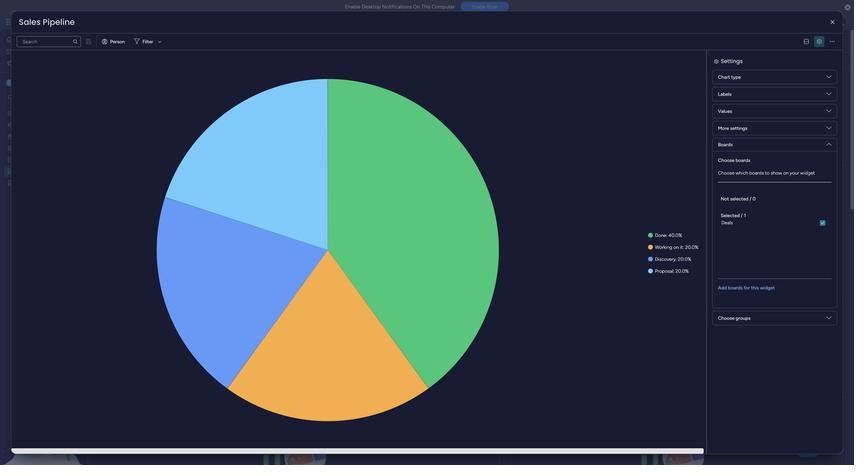Task type: vqa. For each thing, say whether or not it's contained in the screenshot.


Task type: locate. For each thing, give the bounding box(es) containing it.
enable
[[345, 4, 361, 10], [472, 4, 486, 10]]

1 vertical spatial boards
[[750, 170, 764, 176]]

1 horizontal spatial filter dashboard by text search field
[[203, 55, 268, 65]]

1 horizontal spatial /
[[750, 196, 752, 202]]

settings
[[730, 125, 748, 131]]

40.0%
[[669, 233, 682, 238]]

dapulse dropdown down arrow image
[[827, 108, 832, 116], [827, 126, 832, 133], [827, 139, 832, 147]]

on
[[783, 170, 789, 176], [674, 245, 679, 250]]

choose for choose groups
[[718, 315, 735, 321]]

1 vertical spatial widget
[[760, 285, 775, 291]]

discovery
[[655, 256, 676, 262]]

proposal : 20.0%
[[655, 268, 689, 274]]

1 horizontal spatial enable
[[472, 4, 486, 10]]

20.0% right it
[[685, 245, 699, 250]]

None search field
[[17, 36, 81, 47]]

0 vertical spatial more dots image
[[830, 39, 835, 44]]

dapulse close image
[[845, 4, 851, 11]]

0 vertical spatial deals
[[428, 77, 445, 85]]

: left 40.0%
[[666, 233, 668, 238]]

: down working on it : 20.0%
[[676, 256, 677, 262]]

sales inside banner
[[103, 33, 131, 48]]

sales left "filter" popup button
[[103, 33, 131, 48]]

1 vertical spatial 20.0%
[[678, 256, 692, 262]]

more dots image
[[329, 78, 334, 83], [834, 171, 838, 176]]

dapulse dropdown down arrow image for values
[[827, 108, 832, 116]]

this
[[421, 4, 431, 10]]

1 dapulse dropdown down arrow image from the top
[[827, 108, 832, 116]]

filter button
[[132, 36, 164, 47]]

sales up home
[[19, 16, 41, 28]]

0 horizontal spatial $0
[[456, 101, 485, 131]]

deals right 'won'
[[428, 77, 445, 85]]

Sales Dashboard field
[[101, 33, 195, 48]]

deals inside selected / 1 deals
[[722, 220, 733, 226]]

2 vertical spatial dapulse dropdown down arrow image
[[827, 139, 832, 147]]

crm
[[70, 18, 82, 26]]

enable left now!
[[472, 4, 486, 10]]

selected / 1 deals
[[721, 213, 746, 226]]

choose boards
[[718, 158, 751, 163]]

widget right your at right
[[801, 170, 815, 176]]

pipeline
[[43, 16, 75, 28]]

20.0% for discovery : 20.0%
[[678, 256, 692, 262]]

choose for choose which boards to show on your widget
[[718, 170, 735, 176]]

computer
[[432, 4, 455, 10]]

1 choose from the top
[[718, 158, 735, 163]]

settings
[[721, 57, 743, 65]]

add boards for this widget
[[718, 285, 775, 291]]

2 choose from the top
[[718, 170, 735, 176]]

1 vertical spatial choose
[[718, 170, 735, 176]]

enable left desktop
[[345, 4, 361, 10]]

2 dapulse dropdown down arrow image from the top
[[827, 126, 832, 133]]

list box
[[0, 106, 87, 281], [718, 188, 832, 231]]

values
[[718, 108, 732, 114]]

/ inside heading
[[750, 196, 752, 202]]

/ left 0
[[750, 196, 752, 202]]

20.0% down it
[[678, 256, 692, 262]]

show
[[771, 170, 782, 176]]

0 vertical spatial dapulse dropdown down arrow image
[[827, 74, 832, 82]]

20.0%
[[685, 245, 699, 250], [678, 256, 692, 262], [676, 268, 689, 274]]

1 horizontal spatial list box
[[718, 188, 832, 231]]

share button
[[798, 35, 826, 46]]

choose down choose boards
[[718, 170, 735, 176]]

dapulse dropdown down arrow image for chart type
[[827, 74, 832, 82]]

1 horizontal spatial more dots image
[[834, 171, 838, 176]]

0 vertical spatial choose
[[718, 158, 735, 163]]

0 horizontal spatial widget
[[760, 285, 775, 291]]

1 horizontal spatial sales
[[103, 33, 131, 48]]

discovery : 20.0%
[[655, 256, 692, 262]]

work
[[23, 48, 33, 54]]

:
[[666, 233, 668, 238], [683, 245, 684, 250], [676, 256, 677, 262], [673, 268, 674, 274]]

1 vertical spatial sales
[[103, 33, 131, 48]]

deals down selected
[[722, 220, 733, 226]]

arrow down image
[[156, 38, 164, 46]]

/
[[750, 196, 752, 202], [741, 213, 743, 219]]

share
[[811, 38, 823, 43]]

0 vertical spatial sales
[[19, 16, 41, 28]]

3 choose from the top
[[718, 315, 735, 321]]

2 vertical spatial dapulse dropdown down arrow image
[[827, 315, 832, 323]]

more dots image
[[830, 39, 835, 44], [834, 78, 838, 83], [834, 310, 838, 315]]

selected
[[730, 196, 749, 202]]

person button
[[99, 36, 129, 47]]

sales
[[19, 16, 41, 28], [103, 33, 131, 48]]

Filter dashboard by text search field
[[17, 36, 81, 47], [203, 55, 268, 65]]

3 dapulse dropdown down arrow image from the top
[[827, 139, 832, 147]]

20.0% for proposal : 20.0%
[[676, 268, 689, 274]]

select product image
[[6, 18, 13, 25]]

0 horizontal spatial deals
[[428, 77, 445, 85]]

1 vertical spatial deals
[[722, 220, 733, 226]]

working
[[655, 245, 673, 250]]

0 vertical spatial more dots image
[[329, 78, 334, 83]]

1 horizontal spatial $0
[[708, 101, 738, 131]]

1 vertical spatial more dots image
[[834, 171, 838, 176]]

more
[[718, 125, 729, 131]]

2 vertical spatial 20.0%
[[676, 268, 689, 274]]

boards up which
[[736, 158, 751, 163]]

lottie animation element
[[0, 396, 87, 465]]

on left it
[[674, 245, 679, 250]]

choose which boards to show on your widget
[[718, 170, 815, 176]]

deals
[[428, 77, 445, 85], [722, 220, 733, 226]]

widget right this
[[760, 285, 775, 291]]

3 dapulse dropdown down arrow image from the top
[[827, 315, 832, 323]]

2 vertical spatial boards
[[728, 285, 743, 291]]

sales pipeline
[[19, 16, 75, 28]]

1 vertical spatial filter dashboard by text search field
[[203, 55, 268, 65]]

0 horizontal spatial more dots image
[[329, 78, 334, 83]]

boards
[[736, 158, 751, 163], [750, 170, 764, 176], [728, 285, 743, 291]]

enable for enable desktop notifications on this computer
[[345, 4, 361, 10]]

to
[[765, 170, 770, 176]]

widget
[[801, 170, 815, 176], [760, 285, 775, 291]]

0
[[753, 196, 756, 202]]

choose down "boards"
[[718, 158, 735, 163]]

1 horizontal spatial on
[[783, 170, 789, 176]]

filter dashboard by text search field inside sales dashboard banner
[[203, 55, 268, 65]]

option
[[0, 107, 87, 108]]

of
[[405, 77, 410, 85]]

1 horizontal spatial deals
[[722, 220, 733, 226]]

2 vertical spatial more dots image
[[834, 310, 838, 315]]

2 dapulse dropdown down arrow image from the top
[[827, 91, 832, 99]]

20.0% down discovery : 20.0%
[[676, 268, 689, 274]]

0 horizontal spatial on
[[674, 245, 679, 250]]

not selected / 0 heading
[[721, 195, 756, 203]]

boards
[[718, 142, 733, 148]]

1 dapulse dropdown down arrow image from the top
[[827, 74, 832, 82]]

0 vertical spatial 20.0%
[[685, 245, 699, 250]]

working on it : 20.0%
[[655, 245, 699, 250]]

Sales Pipeline field
[[17, 16, 77, 28]]

home
[[16, 36, 29, 42]]

on left your at right
[[783, 170, 789, 176]]

/ inside selected / 1 deals
[[741, 213, 743, 219]]

v2 settings line image
[[817, 39, 822, 44]]

1 vertical spatial on
[[674, 245, 679, 250]]

dapulse dropdown down arrow image
[[827, 74, 832, 82], [827, 91, 832, 99], [827, 315, 832, 323]]

0 horizontal spatial filter dashboard by text search field
[[17, 36, 81, 47]]

enable inside enable now! button
[[472, 4, 486, 10]]

enable now!
[[472, 4, 498, 10]]

/ left 1
[[741, 213, 743, 219]]

: for proposal
[[673, 268, 674, 274]]

choose left "groups"
[[718, 315, 735, 321]]

0 vertical spatial boards
[[736, 158, 751, 163]]

home button
[[4, 34, 73, 45]]

c button
[[5, 77, 68, 89]]

selected / 1 heading
[[721, 212, 746, 219]]

choose
[[718, 158, 735, 163], [718, 170, 735, 176], [718, 315, 735, 321]]

0 vertical spatial /
[[750, 196, 752, 202]]

0 vertical spatial dapulse dropdown down arrow image
[[827, 108, 832, 116]]

monday
[[30, 18, 54, 26]]

2 $0 from the left
[[708, 101, 738, 131]]

0 horizontal spatial sales
[[19, 16, 41, 28]]

my work
[[15, 48, 33, 54]]

1 vertical spatial dapulse dropdown down arrow image
[[827, 126, 832, 133]]

boards left for
[[728, 285, 743, 291]]

desktop
[[362, 4, 381, 10]]

2 vertical spatial choose
[[718, 315, 735, 321]]

boards left to
[[750, 170, 764, 176]]

0 vertical spatial widget
[[801, 170, 815, 176]]

1 vertical spatial dapulse dropdown down arrow image
[[827, 91, 832, 99]]

public dashboard image
[[7, 168, 14, 174]]

0 horizontal spatial enable
[[345, 4, 361, 10]]

0 horizontal spatial /
[[741, 213, 743, 219]]

: down discovery : 20.0%
[[673, 268, 674, 274]]

0 vertical spatial on
[[783, 170, 789, 176]]

$0
[[456, 101, 485, 131], [708, 101, 738, 131]]

won
[[412, 77, 426, 85]]

1 vertical spatial /
[[741, 213, 743, 219]]



Task type: describe. For each thing, give the bounding box(es) containing it.
1
[[744, 213, 746, 219]]

lottie animation image
[[0, 396, 87, 465]]

done
[[655, 233, 666, 238]]

sales for done
[[19, 16, 41, 28]]

christina overa image
[[835, 16, 846, 27]]

c
[[8, 80, 12, 86]]

dapulse dropdown down arrow image for labels
[[827, 91, 832, 99]]

: up discovery : 20.0%
[[683, 245, 684, 250]]

which
[[736, 170, 748, 176]]

type
[[731, 74, 741, 80]]

sales dashboard
[[103, 33, 194, 48]]

dapulse dropdown down arrow image for choose groups
[[827, 315, 832, 323]]

dapulse dropdown down arrow image for more settings
[[827, 126, 832, 133]]

for
[[744, 285, 750, 291]]

average
[[357, 77, 384, 85]]

help button
[[796, 446, 820, 457]]

add boards for this widget link
[[718, 285, 775, 291]]

person
[[110, 39, 125, 45]]

0 vertical spatial filter dashboard by text search field
[[17, 36, 81, 47]]

your
[[790, 170, 799, 176]]

labels
[[718, 91, 732, 97]]

groups
[[736, 315, 751, 321]]

chart
[[718, 74, 730, 80]]

notifications
[[382, 4, 412, 10]]

chart type
[[718, 74, 741, 80]]

enable desktop notifications on this computer
[[345, 4, 455, 10]]

choose for choose boards
[[718, 158, 735, 163]]

dapulse dropdown down arrow image for boards
[[827, 139, 832, 147]]

this
[[751, 285, 759, 291]]

1 $0 from the left
[[456, 101, 485, 131]]

proposal
[[655, 268, 673, 274]]

1 horizontal spatial widget
[[801, 170, 815, 176]]

not
[[721, 196, 729, 202]]

mass email tracking image
[[6, 60, 13, 66]]

workspace image
[[6, 79, 13, 87]]

it
[[680, 245, 683, 250]]

now!
[[487, 4, 498, 10]]

$192,000
[[166, 101, 271, 131]]

my
[[15, 48, 22, 54]]

0 horizontal spatial list box
[[0, 106, 87, 281]]

boards for add boards for this widget
[[728, 285, 743, 291]]

add
[[718, 285, 727, 291]]

average value of won deals
[[357, 77, 445, 85]]

monday sales crm
[[30, 18, 82, 26]]

done : 40.0%
[[655, 233, 682, 238]]

filter
[[142, 39, 153, 45]]

: for done
[[666, 233, 668, 238]]

not selected / 0
[[721, 196, 756, 202]]

selected
[[721, 213, 740, 219]]

public board image
[[7, 179, 14, 186]]

more settings
[[718, 125, 748, 131]]

choose groups
[[718, 315, 751, 321]]

v2 split view image
[[804, 39, 809, 44]]

value
[[385, 77, 403, 85]]

help
[[802, 448, 814, 455]]

sales
[[55, 18, 69, 26]]

: for discovery
[[676, 256, 677, 262]]

search image
[[73, 39, 78, 44]]

on
[[413, 4, 420, 10]]

sales dashboard banner
[[90, 30, 851, 68]]

enable now! button
[[461, 2, 509, 12]]

dapulse x slim image
[[831, 20, 835, 25]]

1 vertical spatial more dots image
[[834, 78, 838, 83]]

sales for $192,000
[[103, 33, 131, 48]]

enable for enable now!
[[472, 4, 486, 10]]

list box containing not selected / 0
[[718, 188, 832, 231]]

dashboard
[[134, 33, 194, 48]]

my work button
[[4, 46, 73, 57]]

boards for choose boards
[[736, 158, 751, 163]]



